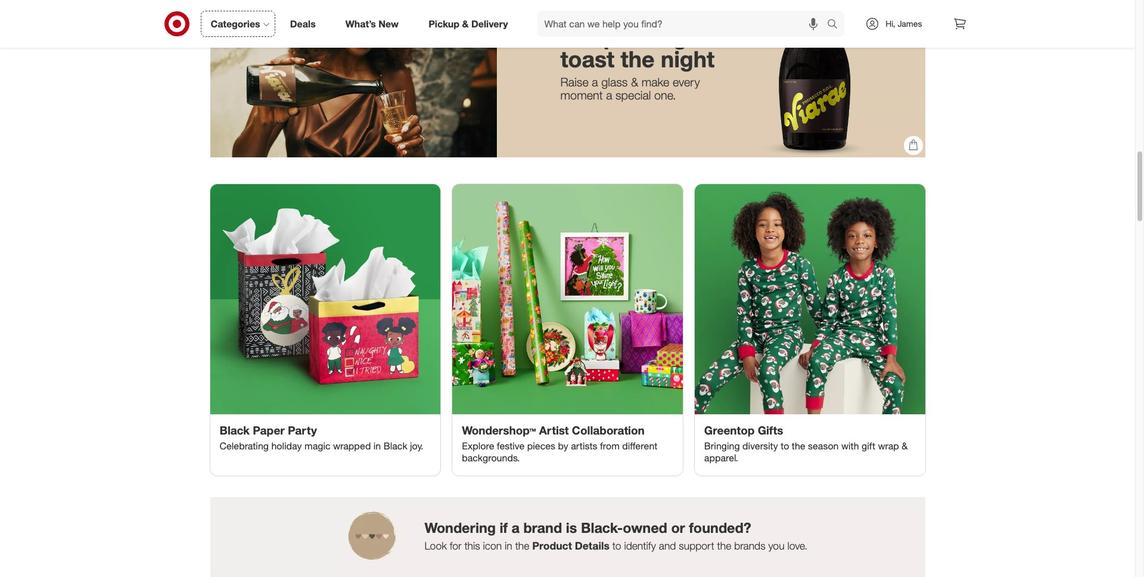 Task type: vqa. For each thing, say whether or not it's contained in the screenshot.
the viarae prosecco, founded by issa rae on the top
yes



Task type: locate. For each thing, give the bounding box(es) containing it.
a left special
[[606, 88, 613, 102]]

gifts
[[758, 423, 784, 437]]

holiday
[[272, 440, 302, 452]]

to down gifts
[[781, 440, 790, 452]]

product
[[533, 539, 572, 552]]

& right 'glass'
[[631, 75, 639, 89]]

wrapped
[[333, 440, 371, 452]]

what's new link
[[336, 11, 414, 37]]

0 vertical spatial black
[[488, 8, 519, 22]]

raise a glass & make every moment a special one.
[[561, 75, 700, 102]]

0 horizontal spatial in
[[374, 440, 381, 452]]

& inside greentop gifts bringing diversity to the season with gift wrap & apparel.
[[902, 440, 908, 452]]

wondering
[[425, 519, 496, 537]]

brands
[[735, 539, 766, 552]]

to
[[714, 23, 736, 51], [781, 440, 790, 452], [613, 539, 622, 552]]

toast
[[561, 45, 615, 73]]

0 horizontal spatial by
[[558, 440, 569, 452]]

owned
[[623, 519, 668, 537]]

this
[[465, 539, 480, 552]]

to down black- on the right
[[613, 539, 622, 552]]

carousel region
[[210, 574, 926, 577]]

bright
[[645, 23, 708, 51]]

&
[[462, 18, 469, 30], [624, 23, 639, 51], [631, 75, 639, 89], [902, 440, 908, 452]]

buy black link
[[455, 2, 528, 30]]

buy black
[[465, 8, 519, 22]]

in right wrapped
[[374, 440, 381, 452]]

rae
[[695, 11, 711, 22]]

the inside crisp & bright to toast the night
[[621, 45, 655, 73]]

celebrating
[[220, 440, 269, 452]]

different
[[623, 440, 658, 452]]

the
[[621, 45, 655, 73], [792, 440, 806, 452], [515, 539, 530, 552], [718, 539, 732, 552]]

magic
[[305, 440, 331, 452]]

look for this icon in the product details to identify and support the brands you love.
[[425, 539, 808, 552]]

deals
[[290, 18, 316, 30]]

black inside 'link'
[[488, 8, 519, 22]]

the down brand
[[515, 539, 530, 552]]

in right icon at left
[[505, 539, 513, 552]]

wondering if a brand is black-owned or founded?
[[425, 519, 752, 537]]

and
[[659, 539, 676, 552]]

in
[[374, 440, 381, 452], [505, 539, 513, 552]]

with
[[842, 440, 859, 452]]

hi,
[[886, 18, 896, 29]]

delivery
[[472, 18, 508, 30]]

love.
[[788, 539, 808, 552]]

you
[[769, 539, 785, 552]]

0 vertical spatial to
[[714, 23, 736, 51]]

2 horizontal spatial to
[[781, 440, 790, 452]]

black-
[[581, 519, 623, 537]]

artists
[[571, 440, 598, 452]]

deals link
[[280, 11, 331, 37]]

& inside crisp & bright to toast the night
[[624, 23, 639, 51]]

gift
[[862, 440, 876, 452]]

2 horizontal spatial black
[[488, 8, 519, 22]]

or
[[672, 519, 685, 537]]

pickup & delivery link
[[419, 11, 523, 37]]

2 vertical spatial black
[[384, 440, 408, 452]]

& down the viarae prosecco, founded by issa rae
[[624, 23, 639, 51]]

black paper party celebrating holiday magic wrapped in black joy.
[[220, 423, 424, 452]]

& right 'wrap'
[[902, 440, 908, 452]]

search
[[822, 19, 851, 31]]

prosecco,
[[587, 11, 626, 22]]

from
[[600, 440, 620, 452]]

details
[[575, 539, 610, 552]]

the for in
[[515, 539, 530, 552]]

special
[[616, 88, 651, 102]]

black left joy.
[[384, 440, 408, 452]]

every
[[673, 75, 700, 89]]

learn link
[[633, 2, 681, 30]]

by left issa
[[665, 11, 675, 22]]

support
[[679, 539, 715, 552]]

is
[[566, 519, 577, 537]]

& inside "link"
[[462, 18, 469, 30]]

black right buy
[[488, 8, 519, 22]]

& inside raise a glass & make every moment a special one.
[[631, 75, 639, 89]]

join us link
[[552, 2, 609, 30]]

hi, james
[[886, 18, 923, 29]]

make
[[642, 75, 670, 89]]

the for to
[[792, 440, 806, 452]]

learn
[[642, 8, 671, 22]]

a left 'glass'
[[592, 75, 598, 89]]

& right the 'pickup'
[[462, 18, 469, 30]]

buy
[[465, 8, 485, 22]]

the inside greentop gifts bringing diversity to the season with gift wrap & apparel.
[[792, 440, 806, 452]]

2 vertical spatial to
[[613, 539, 622, 552]]

1 vertical spatial in
[[505, 539, 513, 552]]

black up celebrating
[[220, 423, 250, 437]]

look
[[425, 539, 447, 552]]

to right bright in the top right of the page
[[714, 23, 736, 51]]

1 horizontal spatial to
[[714, 23, 736, 51]]

0 vertical spatial in
[[374, 440, 381, 452]]

1 vertical spatial by
[[558, 440, 569, 452]]

1 horizontal spatial by
[[665, 11, 675, 22]]

moment
[[561, 88, 603, 102]]

joy.
[[410, 440, 424, 452]]

categories link
[[201, 11, 275, 37]]

brand
[[524, 519, 562, 537]]

by down artist
[[558, 440, 569, 452]]

a right if
[[512, 519, 520, 537]]

by
[[665, 11, 675, 22], [558, 440, 569, 452]]

1 vertical spatial to
[[781, 440, 790, 452]]

the left season
[[792, 440, 806, 452]]

search button
[[822, 11, 851, 39]]

glass
[[602, 75, 628, 89]]

wrap
[[878, 440, 899, 452]]

pickup & delivery
[[429, 18, 508, 30]]

a
[[592, 75, 598, 89], [606, 88, 613, 102], [512, 519, 520, 537]]

1 vertical spatial black
[[220, 423, 250, 437]]

black
[[488, 8, 519, 22], [220, 423, 250, 437], [384, 440, 408, 452]]

the up make
[[621, 45, 655, 73]]



Task type: describe. For each thing, give the bounding box(es) containing it.
What can we help you find? suggestions appear below search field
[[537, 11, 831, 37]]

artist
[[539, 423, 569, 437]]

what's new
[[346, 18, 399, 30]]

new
[[379, 18, 399, 30]]

1 horizontal spatial in
[[505, 539, 513, 552]]

viarae
[[561, 11, 585, 22]]

0 vertical spatial by
[[665, 11, 675, 22]]

in inside black paper party celebrating holiday magic wrapped in black joy.
[[374, 440, 381, 452]]

collaboration
[[572, 423, 645, 437]]

one.
[[655, 88, 676, 102]]

james
[[898, 18, 923, 29]]

us
[[586, 8, 599, 22]]

explore
[[462, 440, 494, 452]]

what's
[[346, 18, 376, 30]]

0 horizontal spatial to
[[613, 539, 622, 552]]

season
[[808, 440, 839, 452]]

apparel.
[[705, 452, 739, 464]]

crisp
[[561, 23, 618, 51]]

categories
[[211, 18, 260, 30]]

raise
[[561, 75, 589, 89]]

paper
[[253, 423, 285, 437]]

™
[[530, 423, 536, 437]]

night
[[661, 45, 715, 73]]

0 horizontal spatial black
[[220, 423, 250, 437]]

1 horizontal spatial black
[[384, 440, 408, 452]]

2 horizontal spatial a
[[606, 88, 613, 102]]

crisp & bright to toast the night
[[561, 23, 736, 73]]

viarae prosecco, founded by issa rae
[[561, 11, 711, 22]]

0 horizontal spatial a
[[512, 519, 520, 537]]

greentop
[[705, 423, 755, 437]]

festive
[[497, 440, 525, 452]]

the down founded?
[[718, 539, 732, 552]]

bringing
[[705, 440, 740, 452]]

1 horizontal spatial a
[[592, 75, 598, 89]]

if
[[500, 519, 508, 537]]

wondershop
[[462, 423, 530, 437]]

pickup
[[429, 18, 460, 30]]

issa
[[677, 11, 693, 22]]

wondershop ™ artist collaboration explore festive pieces by artists from different backgrounds.
[[462, 423, 658, 464]]

greentop gifts bringing diversity to the season with gift wrap & apparel.
[[705, 423, 908, 464]]

to inside crisp & bright to toast the night
[[714, 23, 736, 51]]

join us
[[561, 8, 599, 22]]

backgrounds.
[[462, 452, 520, 464]]

icon
[[483, 539, 502, 552]]

founded?
[[689, 519, 752, 537]]

to inside greentop gifts bringing diversity to the season with gift wrap & apparel.
[[781, 440, 790, 452]]

founded
[[628, 11, 663, 22]]

by inside the wondershop ™ artist collaboration explore festive pieces by artists from different backgrounds.
[[558, 440, 569, 452]]

diversity
[[743, 440, 779, 452]]

for
[[450, 539, 462, 552]]

the for toast
[[621, 45, 655, 73]]

identify
[[624, 539, 656, 552]]

join
[[561, 8, 582, 22]]

pieces
[[527, 440, 556, 452]]

party
[[288, 423, 317, 437]]



